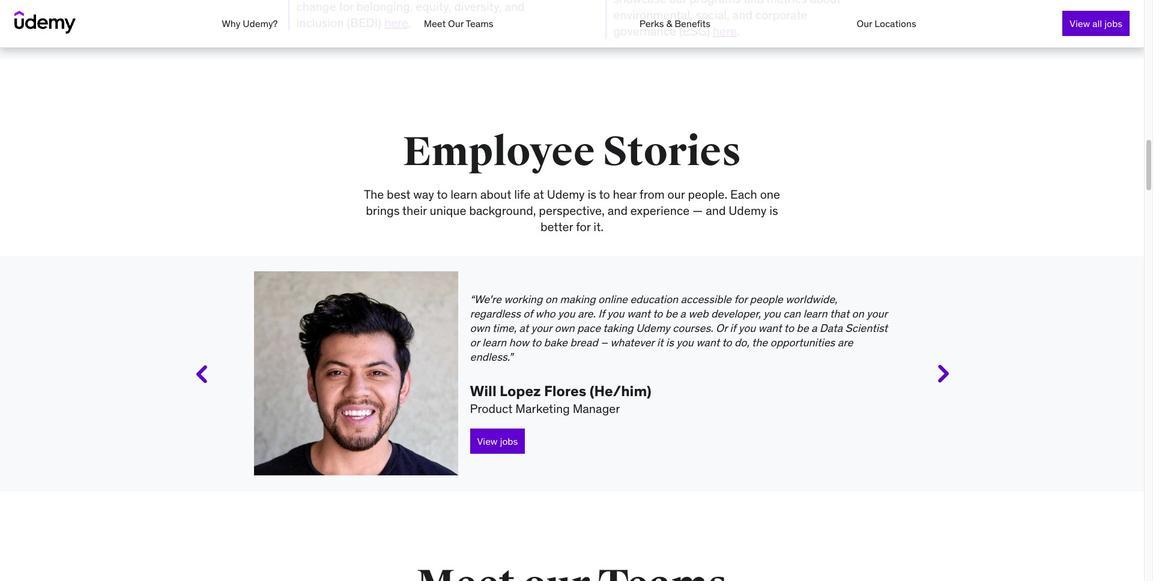 Task type: locate. For each thing, give the bounding box(es) containing it.
1 vertical spatial view
[[477, 436, 498, 448]]

udemy up 'it'
[[636, 322, 671, 336]]

here . right benefits
[[713, 23, 740, 38]]

here .
[[384, 15, 411, 30], [713, 23, 740, 38]]

1 horizontal spatial and
[[706, 203, 726, 218]]

and
[[608, 203, 628, 218], [706, 203, 726, 218]]

(he/him)
[[590, 382, 652, 401]]

2 vertical spatial is
[[666, 336, 674, 350]]

perks
[[640, 17, 664, 29]]

0 vertical spatial want
[[627, 307, 651, 321]]

on up who
[[546, 293, 558, 307]]

working
[[504, 293, 543, 307]]

will
[[470, 382, 497, 401]]

2 horizontal spatial want
[[759, 322, 782, 336]]

who
[[536, 307, 556, 321]]

want down education
[[627, 307, 651, 321]]

jobs down product
[[500, 436, 518, 448]]

of
[[524, 307, 533, 321]]

courses.
[[673, 322, 714, 336]]

all
[[1093, 17, 1103, 29]]

0 horizontal spatial udemy
[[547, 187, 585, 202]]

1 vertical spatial on
[[852, 307, 865, 321]]

flores
[[544, 382, 587, 401]]

if
[[730, 322, 736, 336]]

here link left meet
[[384, 15, 409, 30]]

1 vertical spatial at
[[519, 322, 529, 336]]

1 horizontal spatial your
[[867, 307, 888, 321]]

why udemy?
[[222, 17, 278, 29]]

be up opportunities
[[797, 322, 809, 336]]

1 our from the left
[[448, 17, 464, 29]]

for left it.
[[576, 219, 591, 234]]

1 horizontal spatial view
[[1070, 17, 1091, 29]]

one
[[761, 187, 781, 202]]

time,
[[493, 322, 517, 336]]

you
[[558, 307, 575, 321], [608, 307, 625, 321], [764, 307, 781, 321], [739, 322, 756, 336], [677, 336, 694, 350]]

1 vertical spatial for
[[735, 293, 748, 307]]

1 horizontal spatial a
[[812, 322, 818, 336]]

our left locations
[[857, 17, 873, 29]]

0 horizontal spatial here link
[[384, 15, 409, 30]]

view for view jobs
[[477, 436, 498, 448]]

be
[[666, 307, 678, 321], [797, 322, 809, 336]]

it.
[[594, 219, 604, 234]]

here left meet
[[384, 15, 409, 30]]

your up scientist
[[867, 307, 888, 321]]

own
[[470, 322, 490, 336], [555, 322, 575, 336]]

is up perspective,
[[588, 187, 597, 202]]

0 horizontal spatial our
[[448, 17, 464, 29]]

employee
[[403, 127, 596, 177]]

on
[[546, 293, 558, 307], [852, 307, 865, 321]]

accessible
[[681, 293, 732, 307]]

here
[[384, 15, 409, 30], [713, 23, 738, 38]]

want down or
[[697, 336, 720, 350]]

way
[[414, 187, 434, 202]]

.
[[409, 15, 411, 30], [738, 23, 740, 38]]

do,
[[735, 336, 750, 350]]

is
[[588, 187, 597, 202], [770, 203, 779, 218], [666, 336, 674, 350]]

0 vertical spatial your
[[867, 307, 888, 321]]

0 vertical spatial view
[[1070, 17, 1091, 29]]

why
[[222, 17, 241, 29]]

here . left meet
[[384, 15, 411, 30]]

employee stories
[[403, 127, 742, 177]]

your
[[867, 307, 888, 321], [532, 322, 552, 336]]

is right 'it'
[[666, 336, 674, 350]]

stories
[[603, 127, 742, 177]]

for
[[576, 219, 591, 234], [735, 293, 748, 307]]

0 horizontal spatial your
[[532, 322, 552, 336]]

is down one on the right of the page
[[770, 203, 779, 218]]

at right life
[[534, 187, 544, 202]]

. right benefits
[[738, 23, 740, 38]]

and right —
[[706, 203, 726, 218]]

1 vertical spatial jobs
[[500, 436, 518, 448]]

at inside the best way to learn about life at udemy is to hear from our people. each one brings their unique background, perspective, and experience — and udemy is better for it.
[[534, 187, 544, 202]]

1 horizontal spatial jobs
[[1105, 17, 1123, 29]]

people
[[750, 293, 783, 307]]

here right benefits
[[713, 23, 738, 38]]

1 vertical spatial be
[[797, 322, 809, 336]]

from
[[640, 187, 665, 202]]

2 our from the left
[[857, 17, 873, 29]]

own up bake
[[555, 322, 575, 336]]

meet our teams
[[424, 17, 494, 29]]

view jobs link
[[470, 429, 526, 455]]

unique
[[430, 203, 467, 218]]

2 vertical spatial udemy
[[636, 322, 671, 336]]

0 horizontal spatial be
[[666, 307, 678, 321]]

1 horizontal spatial learn
[[483, 336, 507, 350]]

1 and from the left
[[608, 203, 628, 218]]

0 horizontal spatial .
[[409, 15, 411, 30]]

0 horizontal spatial at
[[519, 322, 529, 336]]

want
[[627, 307, 651, 321], [759, 322, 782, 336], [697, 336, 720, 350]]

teams
[[466, 17, 494, 29]]

view jobs
[[477, 436, 518, 448]]

each
[[731, 187, 758, 202]]

udemy
[[547, 187, 585, 202], [729, 203, 767, 218], [636, 322, 671, 336]]

are.
[[578, 307, 596, 321]]

learn up endless."
[[483, 336, 507, 350]]

perspective,
[[539, 203, 605, 218]]

0 vertical spatial on
[[546, 293, 558, 307]]

0 horizontal spatial is
[[588, 187, 597, 202]]

own up the or
[[470, 322, 490, 336]]

0 horizontal spatial learn
[[451, 187, 478, 202]]

1 horizontal spatial own
[[555, 322, 575, 336]]

learn down worldwide,
[[804, 307, 828, 321]]

jobs right all
[[1105, 17, 1123, 29]]

1 horizontal spatial our
[[857, 17, 873, 29]]

1 horizontal spatial for
[[735, 293, 748, 307]]

view
[[1070, 17, 1091, 29], [477, 436, 498, 448]]

to down can
[[785, 322, 795, 336]]

0 vertical spatial udemy
[[547, 187, 585, 202]]

udemy down each
[[729, 203, 767, 218]]

a left "data"
[[812, 322, 818, 336]]

0 horizontal spatial jobs
[[500, 436, 518, 448]]

are
[[838, 336, 854, 350]]

here link right benefits
[[713, 23, 738, 38]]

a
[[681, 307, 686, 321], [812, 322, 818, 336]]

1 vertical spatial your
[[532, 322, 552, 336]]

our right meet
[[448, 17, 464, 29]]

udemy up perspective,
[[547, 187, 585, 202]]

or
[[470, 336, 480, 350]]

on up scientist
[[852, 307, 865, 321]]

data
[[820, 322, 843, 336]]

our
[[448, 17, 464, 29], [857, 17, 873, 29]]

at
[[534, 187, 544, 202], [519, 322, 529, 336]]

2 vertical spatial want
[[697, 336, 720, 350]]

. left meet
[[409, 15, 411, 30]]

benefits
[[675, 17, 711, 29]]

1 vertical spatial learn
[[804, 307, 828, 321]]

want up the the
[[759, 322, 782, 336]]

1 horizontal spatial at
[[534, 187, 544, 202]]

learn
[[451, 187, 478, 202], [804, 307, 828, 321], [483, 336, 507, 350]]

0 vertical spatial for
[[576, 219, 591, 234]]

1 horizontal spatial here .
[[713, 23, 740, 38]]

learn inside the best way to learn about life at udemy is to hear from our people. each one brings their unique background, perspective, and experience — and udemy is better for it.
[[451, 187, 478, 202]]

people.
[[688, 187, 728, 202]]

and down hear
[[608, 203, 628, 218]]

at down of
[[519, 322, 529, 336]]

jobs
[[1105, 17, 1123, 29], [500, 436, 518, 448]]

0 horizontal spatial here .
[[384, 15, 411, 30]]

0 vertical spatial a
[[681, 307, 686, 321]]

udemy inside "we're working on making online education accessible for people worldwide, regardless of who you are. if you want to be a web developer, you can learn that on your own time, at your own pace taking udemy courses. or if you want to be a data scientist or learn how to bake bread – whatever it is you want to do, the opportunities are endless."
[[636, 322, 671, 336]]

view down product
[[477, 436, 498, 448]]

1 horizontal spatial here
[[713, 23, 738, 38]]

1 horizontal spatial udemy
[[636, 322, 671, 336]]

0 horizontal spatial view
[[477, 436, 498, 448]]

learn up "unique" at the top left
[[451, 187, 478, 202]]

for up developer,
[[735, 293, 748, 307]]

1 vertical spatial is
[[770, 203, 779, 218]]

about
[[481, 187, 512, 202]]

that
[[830, 307, 850, 321]]

0 vertical spatial at
[[534, 187, 544, 202]]

0 vertical spatial jobs
[[1105, 17, 1123, 29]]

their
[[403, 203, 427, 218]]

0 horizontal spatial and
[[608, 203, 628, 218]]

your down who
[[532, 322, 552, 336]]

view for view all jobs
[[1070, 17, 1091, 29]]

background,
[[470, 203, 536, 218]]

1 horizontal spatial on
[[852, 307, 865, 321]]

0 vertical spatial learn
[[451, 187, 478, 202]]

. for the here link to the left
[[409, 15, 411, 30]]

1 horizontal spatial .
[[738, 23, 740, 38]]

—
[[693, 203, 703, 218]]

1 vertical spatial a
[[812, 322, 818, 336]]

2 horizontal spatial udemy
[[729, 203, 767, 218]]

&
[[667, 17, 673, 29]]

be down education
[[666, 307, 678, 321]]

to left do,
[[723, 336, 732, 350]]

1 horizontal spatial is
[[666, 336, 674, 350]]

view left all
[[1070, 17, 1091, 29]]

0 horizontal spatial here
[[384, 15, 409, 30]]

a left web
[[681, 307, 686, 321]]

0 vertical spatial be
[[666, 307, 678, 321]]

opportunities
[[771, 336, 836, 350]]

0 horizontal spatial own
[[470, 322, 490, 336]]

0 horizontal spatial for
[[576, 219, 591, 234]]

for inside "we're working on making online education accessible for people worldwide, regardless of who you are. if you want to be a web developer, you can learn that on your own time, at your own pace taking udemy courses. or if you want to be a data scientist or learn how to bake bread – whatever it is you want to do, the opportunities are endless."
[[735, 293, 748, 307]]

product
[[470, 402, 513, 417]]



Task type: describe. For each thing, give the bounding box(es) containing it.
view all jobs link
[[1063, 11, 1130, 36]]

online
[[599, 293, 628, 307]]

will lopez flores (he/him) product marketing manager
[[470, 382, 652, 417]]

2 vertical spatial learn
[[483, 336, 507, 350]]

bread
[[570, 336, 598, 350]]

"we're
[[470, 293, 502, 307]]

marketing
[[516, 402, 570, 417]]

lopez
[[500, 382, 541, 401]]

worldwide,
[[786, 293, 838, 307]]

2 horizontal spatial is
[[770, 203, 779, 218]]

better
[[541, 219, 573, 234]]

to right how
[[532, 336, 542, 350]]

hear
[[613, 187, 637, 202]]

web
[[689, 307, 709, 321]]

taking
[[603, 322, 634, 336]]

for inside the best way to learn about life at udemy is to hear from our people. each one brings their unique background, perspective, and experience — and udemy is better for it.
[[576, 219, 591, 234]]

2 and from the left
[[706, 203, 726, 218]]

here for the here link to the left
[[384, 15, 409, 30]]

or
[[716, 322, 728, 336]]

0 horizontal spatial on
[[546, 293, 558, 307]]

1 vertical spatial want
[[759, 322, 782, 336]]

1 horizontal spatial be
[[797, 322, 809, 336]]

view all jobs
[[1070, 17, 1123, 29]]

0 horizontal spatial want
[[627, 307, 651, 321]]

. for the here link to the right
[[738, 23, 740, 38]]

0 horizontal spatial a
[[681, 307, 686, 321]]

best
[[387, 187, 411, 202]]

–
[[601, 336, 608, 350]]

meet
[[424, 17, 446, 29]]

experience
[[631, 203, 690, 218]]

making
[[560, 293, 596, 307]]

2 horizontal spatial learn
[[804, 307, 828, 321]]

1 vertical spatial udemy
[[729, 203, 767, 218]]

it
[[657, 336, 664, 350]]

the best way to learn about life at udemy is to hear from our people. each one brings their unique background, perspective, and experience — and udemy is better for it.
[[364, 187, 781, 234]]

bake
[[544, 336, 568, 350]]

0 vertical spatial is
[[588, 187, 597, 202]]

endless."
[[470, 351, 513, 364]]

pace
[[578, 322, 601, 336]]

1 horizontal spatial here link
[[713, 23, 738, 38]]

to up "unique" at the top left
[[437, 187, 448, 202]]

1 own from the left
[[470, 322, 490, 336]]

to left hear
[[600, 187, 610, 202]]

our locations link
[[857, 17, 917, 29]]

here for the here link to the right
[[713, 23, 738, 38]]

the
[[364, 187, 384, 202]]

developer,
[[712, 307, 761, 321]]

perks & benefits
[[640, 17, 711, 29]]

"we're working on making online education accessible for people worldwide, regardless of who you are. if you want to be a web developer, you can learn that on your own time, at your own pace taking udemy courses. or if you want to be a data scientist or learn how to bake bread – whatever it is you want to do, the opportunities are endless."
[[470, 293, 888, 364]]

whatever
[[611, 336, 655, 350]]

can
[[784, 307, 801, 321]]

our
[[668, 187, 685, 202]]

meet our teams link
[[424, 17, 494, 29]]

perks & benefits link
[[640, 17, 711, 29]]

regardless
[[470, 307, 521, 321]]

at inside "we're working on making online education accessible for people worldwide, regardless of who you are. if you want to be a web developer, you can learn that on your own time, at your own pace taking udemy courses. or if you want to be a data scientist or learn how to bake bread – whatever it is you want to do, the opportunities are endless."
[[519, 322, 529, 336]]

udemy?
[[243, 17, 278, 29]]

why udemy? link
[[222, 17, 278, 29]]

brings
[[366, 203, 400, 218]]

2 own from the left
[[555, 322, 575, 336]]

the
[[752, 336, 768, 350]]

life
[[515, 187, 531, 202]]

locations
[[875, 17, 917, 29]]

if
[[599, 307, 605, 321]]

education
[[631, 293, 679, 307]]

udemy image
[[14, 11, 76, 34]]

our locations
[[857, 17, 917, 29]]

manager
[[573, 402, 620, 417]]

scientist
[[846, 322, 888, 336]]

is inside "we're working on making online education accessible for people worldwide, regardless of who you are. if you want to be a web developer, you can learn that on your own time, at your own pace taking udemy courses. or if you want to be a data scientist or learn how to bake bread – whatever it is you want to do, the opportunities are endless."
[[666, 336, 674, 350]]

1 horizontal spatial want
[[697, 336, 720, 350]]

how
[[509, 336, 529, 350]]

to down education
[[653, 307, 663, 321]]



Task type: vqa. For each thing, say whether or not it's contained in the screenshot.
December
no



